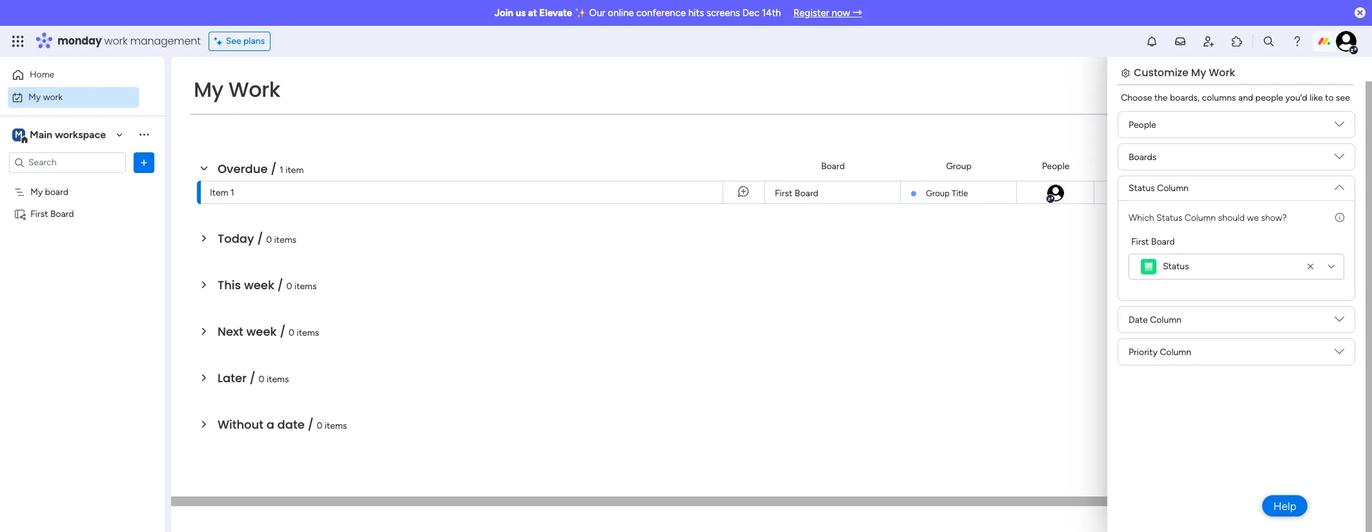 Task type: locate. For each thing, give the bounding box(es) containing it.
work for my
[[43, 91, 63, 102]]

my down see plans button
[[194, 75, 223, 104]]

0 up next week / 0 items
[[287, 281, 292, 292]]

group
[[946, 161, 972, 172], [926, 189, 950, 198]]

main workspace
[[30, 128, 106, 141]]

screens
[[707, 7, 740, 19]]

dapulse dropdown down arrow image
[[1335, 120, 1345, 134], [1335, 152, 1345, 166], [1335, 178, 1345, 192], [1335, 315, 1345, 329]]

1 vertical spatial first
[[30, 208, 48, 219]]

overdue / 1 item
[[218, 161, 304, 177]]

my
[[1192, 65, 1207, 80], [194, 75, 223, 104], [28, 91, 41, 102], [30, 186, 43, 197]]

my down home
[[28, 91, 41, 102]]

this
[[218, 277, 241, 293]]

0 horizontal spatial first
[[30, 208, 48, 219]]

1 left item at the left of the page
[[280, 165, 284, 176]]

column left should
[[1185, 213, 1216, 224]]

items up this week / 0 items
[[274, 234, 297, 245]]

jacob simon image
[[1337, 31, 1357, 52]]

work down home
[[43, 91, 63, 102]]

1 vertical spatial priority
[[1129, 347, 1158, 358]]

my inside 'button'
[[28, 91, 41, 102]]

1
[[280, 165, 284, 176], [231, 187, 234, 198]]

work
[[104, 34, 128, 48], [43, 91, 63, 102]]

first inside heading
[[1132, 236, 1149, 247]]

people
[[1129, 119, 1157, 130], [1042, 161, 1070, 172]]

management
[[130, 34, 201, 48]]

0 vertical spatial first board
[[775, 188, 819, 199]]

column up priority column at right bottom
[[1151, 314, 1182, 325]]

1 vertical spatial week
[[246, 324, 277, 340]]

column for date column
[[1151, 314, 1182, 325]]

dapulse dropdown down arrow image
[[1335, 347, 1345, 361]]

main content
[[171, 31, 1371, 532]]

first board inside "first board" link
[[775, 188, 819, 199]]

list box
[[0, 178, 165, 399]]

status up working on it
[[1217, 161, 1244, 172]]

0 horizontal spatial 1
[[231, 187, 234, 198]]

work down plans
[[228, 75, 280, 104]]

main content containing overdue /
[[171, 31, 1371, 532]]

0 vertical spatial customize
[[1134, 65, 1189, 80]]

board
[[821, 161, 845, 172], [795, 188, 819, 199], [50, 208, 74, 219], [1152, 236, 1175, 247]]

Search in workspace field
[[27, 155, 108, 170]]

items
[[385, 108, 407, 119], [274, 234, 297, 245], [295, 281, 317, 292], [297, 328, 319, 338], [267, 374, 289, 385], [325, 421, 347, 432]]

2 horizontal spatial first
[[1132, 236, 1149, 247]]

apps image
[[1231, 35, 1244, 48]]

1 horizontal spatial 1
[[280, 165, 284, 176]]

board inside list box
[[50, 208, 74, 219]]

register now →
[[794, 7, 863, 19]]

overdue
[[218, 161, 268, 177]]

my work
[[28, 91, 63, 102]]

working on it
[[1203, 187, 1257, 198]]

workspace selection element
[[12, 127, 108, 144]]

us
[[516, 7, 526, 19]]

should
[[1219, 213, 1245, 224]]

1 vertical spatial customize
[[433, 108, 476, 119]]

at
[[528, 7, 537, 19]]

1 horizontal spatial work
[[104, 34, 128, 48]]

main
[[30, 128, 52, 141]]

register now → link
[[794, 7, 863, 19]]

items right the done
[[385, 108, 407, 119]]

2 horizontal spatial first board
[[1132, 236, 1175, 247]]

0 vertical spatial 1
[[280, 165, 284, 176]]

1 vertical spatial work
[[43, 91, 63, 102]]

0 horizontal spatial people
[[1042, 161, 1070, 172]]

0 vertical spatial first
[[775, 188, 793, 199]]

my board
[[30, 186, 69, 197]]

work inside 'button'
[[43, 91, 63, 102]]

1 horizontal spatial customize
[[1134, 65, 1189, 80]]

this week / 0 items
[[218, 277, 317, 293]]

1 right item
[[231, 187, 234, 198]]

0 right the today
[[266, 234, 272, 245]]

items right date
[[325, 421, 347, 432]]

monday
[[57, 34, 102, 48]]

customize for customize my work
[[1134, 65, 1189, 80]]

0 horizontal spatial work
[[43, 91, 63, 102]]

0 vertical spatial date
[[1131, 161, 1150, 172]]

people
[[1256, 92, 1284, 103]]

people down choose
[[1129, 119, 1157, 130]]

priority column
[[1129, 347, 1192, 358]]

you'd
[[1286, 92, 1308, 103]]

first for "first board" link
[[775, 188, 793, 199]]

elevate
[[540, 7, 572, 19]]

nov
[[1137, 188, 1153, 197]]

title
[[952, 189, 968, 198]]

2 vertical spatial first board
[[1132, 236, 1175, 247]]

4 dapulse dropdown down arrow image from the top
[[1335, 315, 1345, 329]]

1 vertical spatial 1
[[231, 187, 234, 198]]

0 vertical spatial people
[[1129, 119, 1157, 130]]

1 vertical spatial group
[[926, 189, 950, 198]]

search image
[[297, 109, 307, 119]]

group left the title at the right top of page
[[926, 189, 950, 198]]

see
[[1337, 92, 1351, 103]]

1 dapulse dropdown down arrow image from the top
[[1335, 120, 1345, 134]]

customize inside button
[[433, 108, 476, 119]]

done
[[362, 108, 382, 119]]

help image
[[1291, 35, 1304, 48]]

my left 'board' on the top
[[30, 186, 43, 197]]

date
[[1131, 161, 1150, 172], [1129, 314, 1148, 325]]

dapulse dropdown down arrow image for status column
[[1335, 178, 1345, 192]]

0 horizontal spatial customize
[[433, 108, 476, 119]]

work right 'monday'
[[104, 34, 128, 48]]

option
[[0, 180, 165, 183]]

help
[[1274, 500, 1297, 513]]

first board heading
[[1132, 235, 1175, 249]]

column right nov
[[1158, 183, 1189, 194]]

14th
[[762, 7, 781, 19]]

0 inside this week / 0 items
[[287, 281, 292, 292]]

date up the 19 nov
[[1131, 161, 1150, 172]]

my up boards,
[[1192, 65, 1207, 80]]

0 vertical spatial work
[[104, 34, 128, 48]]

None search field
[[191, 103, 312, 124]]

0 inside today / 0 items
[[266, 234, 272, 245]]

board
[[45, 186, 69, 197]]

0 horizontal spatial priority
[[1129, 347, 1158, 358]]

0 down this week / 0 items
[[289, 328, 295, 338]]

like
[[1310, 92, 1323, 103]]

0 horizontal spatial first board
[[30, 208, 74, 219]]

none search field inside main content
[[191, 103, 312, 124]]

column
[[1158, 183, 1189, 194], [1185, 213, 1216, 224], [1151, 314, 1182, 325], [1160, 347, 1192, 358]]

my inside main content
[[1192, 65, 1207, 80]]

/ right the today
[[257, 231, 263, 247]]

register
[[794, 7, 830, 19]]

my for my board
[[30, 186, 43, 197]]

column down the date column
[[1160, 347, 1192, 358]]

dapulse dropdown down arrow image for boards
[[1335, 152, 1345, 166]]

items inside this week / 0 items
[[295, 281, 317, 292]]

my work
[[194, 75, 280, 104]]

week
[[244, 277, 274, 293], [246, 324, 277, 340]]

dec
[[743, 7, 760, 19]]

inbox image
[[1174, 35, 1187, 48]]

item
[[286, 165, 304, 176]]

0 inside next week / 0 items
[[289, 328, 295, 338]]

week right this
[[244, 277, 274, 293]]

0 vertical spatial group
[[946, 161, 972, 172]]

group up the title at the right top of page
[[946, 161, 972, 172]]

customize button
[[412, 103, 481, 124]]

1 horizontal spatial first board
[[775, 188, 819, 199]]

and
[[1239, 92, 1254, 103]]

0 right later
[[259, 374, 265, 385]]

0
[[266, 234, 272, 245], [287, 281, 292, 292], [289, 328, 295, 338], [259, 374, 265, 385], [317, 421, 323, 432]]

without
[[218, 417, 264, 433]]

now
[[832, 7, 851, 19]]

work up columns
[[1209, 65, 1236, 80]]

19 nov
[[1127, 188, 1153, 197]]

people up jacob simon image
[[1042, 161, 1070, 172]]

priority
[[1307, 161, 1335, 172], [1129, 347, 1158, 358]]

on
[[1239, 187, 1249, 198]]

0 right date
[[317, 421, 323, 432]]

choose
[[1121, 92, 1153, 103]]

items inside today / 0 items
[[274, 234, 297, 245]]

first
[[775, 188, 793, 199], [30, 208, 48, 219], [1132, 236, 1149, 247]]

1 horizontal spatial first
[[775, 188, 793, 199]]

1 inside overdue / 1 item
[[280, 165, 284, 176]]

jacob simon image
[[1046, 183, 1066, 203]]

0 vertical spatial priority
[[1307, 161, 1335, 172]]

first board
[[775, 188, 819, 199], [30, 208, 74, 219], [1132, 236, 1175, 247]]

work
[[1209, 65, 1236, 80], [228, 75, 280, 104]]

later
[[218, 370, 247, 386]]

home button
[[8, 65, 139, 85]]

date up priority column at right bottom
[[1129, 314, 1148, 325]]

/ right later
[[250, 370, 256, 386]]

which status column should we show?
[[1129, 213, 1287, 224]]

our
[[589, 7, 606, 19]]

0 vertical spatial week
[[244, 277, 274, 293]]

1 horizontal spatial priority
[[1307, 161, 1335, 172]]

items up next week / 0 items
[[295, 281, 317, 292]]

boards,
[[1170, 92, 1200, 103]]

first board inside first board group
[[1132, 236, 1175, 247]]

/
[[271, 161, 277, 177], [257, 231, 263, 247], [277, 277, 283, 293], [280, 324, 286, 340], [250, 370, 256, 386], [308, 417, 314, 433]]

my inside list box
[[30, 186, 43, 197]]

1 vertical spatial date
[[1129, 314, 1148, 325]]

search everything image
[[1263, 35, 1276, 48]]

join
[[495, 7, 514, 19]]

workspace image
[[12, 128, 25, 142]]

select product image
[[12, 35, 25, 48]]

items down this week / 0 items
[[297, 328, 319, 338]]

2 dapulse dropdown down arrow image from the top
[[1335, 152, 1345, 166]]

Filter dashboard by text search field
[[191, 103, 312, 124]]

/ up next week / 0 items
[[277, 277, 283, 293]]

status down the first board heading
[[1163, 261, 1190, 272]]

3 dapulse dropdown down arrow image from the top
[[1335, 178, 1345, 192]]

working
[[1203, 187, 1237, 198]]

week for this
[[244, 277, 274, 293]]

items up 'without a date / 0 items'
[[267, 374, 289, 385]]

status
[[1217, 161, 1244, 172], [1129, 183, 1155, 194], [1157, 213, 1183, 224], [1163, 261, 1190, 272]]

online
[[608, 7, 634, 19]]

join us at elevate ✨ our online conference hits screens dec 14th
[[495, 7, 781, 19]]

week right next
[[246, 324, 277, 340]]

2 vertical spatial first
[[1132, 236, 1149, 247]]

/ down this week / 0 items
[[280, 324, 286, 340]]

1 vertical spatial first board
[[30, 208, 74, 219]]



Task type: vqa. For each thing, say whether or not it's contained in the screenshot.
Delete
no



Task type: describe. For each thing, give the bounding box(es) containing it.
column for status column
[[1158, 183, 1189, 194]]

we
[[1248, 213, 1259, 224]]

which
[[1129, 213, 1155, 224]]

date
[[277, 417, 305, 433]]

without a date / 0 items
[[218, 417, 347, 433]]

hide done items
[[340, 108, 407, 119]]

see
[[226, 36, 241, 47]]

week for next
[[246, 324, 277, 340]]

items inside later / 0 items
[[267, 374, 289, 385]]

date for date
[[1131, 161, 1150, 172]]

date column
[[1129, 314, 1182, 325]]

the
[[1155, 92, 1168, 103]]

monday work management
[[57, 34, 201, 48]]

workspace options image
[[138, 128, 151, 141]]

home
[[30, 69, 54, 80]]

choose the boards, columns and people you'd like to see
[[1121, 92, 1351, 103]]

board inside heading
[[1152, 236, 1175, 247]]

items inside next week / 0 items
[[297, 328, 319, 338]]

status up which
[[1129, 183, 1155, 194]]

priority for priority
[[1307, 161, 1335, 172]]

first board for first board group
[[1132, 236, 1175, 247]]

it
[[1252, 187, 1257, 198]]

first for first board group
[[1132, 236, 1149, 247]]

list box containing my board
[[0, 178, 165, 399]]

status right which
[[1157, 213, 1183, 224]]

today / 0 items
[[218, 231, 297, 247]]

later / 0 items
[[218, 370, 289, 386]]

columns
[[1202, 92, 1237, 103]]

workspace
[[55, 128, 106, 141]]

1 horizontal spatial work
[[1209, 65, 1236, 80]]

items inside 'without a date / 0 items'
[[325, 421, 347, 432]]

✨
[[575, 7, 587, 19]]

my for my work
[[194, 75, 223, 104]]

notifications image
[[1146, 35, 1159, 48]]

today
[[218, 231, 254, 247]]

m
[[15, 129, 23, 140]]

/ left item at the left of the page
[[271, 161, 277, 177]]

priority for priority column
[[1129, 347, 1158, 358]]

group for group
[[946, 161, 972, 172]]

status inside first board group
[[1163, 261, 1190, 272]]

date for date column
[[1129, 314, 1148, 325]]

my work button
[[8, 87, 139, 108]]

next week / 0 items
[[218, 324, 319, 340]]

status column
[[1129, 183, 1189, 194]]

shareable board image
[[14, 208, 26, 220]]

options image
[[138, 156, 151, 169]]

column for priority column
[[1160, 347, 1192, 358]]

hits
[[689, 7, 704, 19]]

0 inside later / 0 items
[[259, 374, 265, 385]]

1 vertical spatial people
[[1042, 161, 1070, 172]]

a
[[267, 417, 274, 433]]

see plans button
[[208, 32, 271, 51]]

v2 info image
[[1336, 211, 1345, 225]]

first board group
[[1129, 235, 1345, 280]]

conference
[[637, 7, 686, 19]]

1 horizontal spatial people
[[1129, 119, 1157, 130]]

hide
[[340, 108, 360, 119]]

first board for "first board" link
[[775, 188, 819, 199]]

0 horizontal spatial work
[[228, 75, 280, 104]]

invite members image
[[1203, 35, 1216, 48]]

plans
[[244, 36, 265, 47]]

to
[[1326, 92, 1334, 103]]

customize my work
[[1134, 65, 1236, 80]]

group for group title
[[926, 189, 950, 198]]

see plans
[[226, 36, 265, 47]]

help button
[[1263, 495, 1308, 517]]

item 1
[[210, 187, 234, 198]]

my for my work
[[28, 91, 41, 102]]

dapulse dropdown down arrow image for date column
[[1335, 315, 1345, 329]]

next
[[218, 324, 243, 340]]

→
[[853, 7, 863, 19]]

boards
[[1129, 151, 1157, 162]]

work for monday
[[104, 34, 128, 48]]

0 inside 'without a date / 0 items'
[[317, 421, 323, 432]]

19
[[1127, 188, 1135, 197]]

group title
[[926, 189, 968, 198]]

/ right date
[[308, 417, 314, 433]]

show?
[[1262, 213, 1287, 224]]

item
[[210, 187, 228, 198]]

first board link
[[773, 182, 893, 205]]

customize for customize
[[433, 108, 476, 119]]

dapulse dropdown down arrow image for people
[[1335, 120, 1345, 134]]



